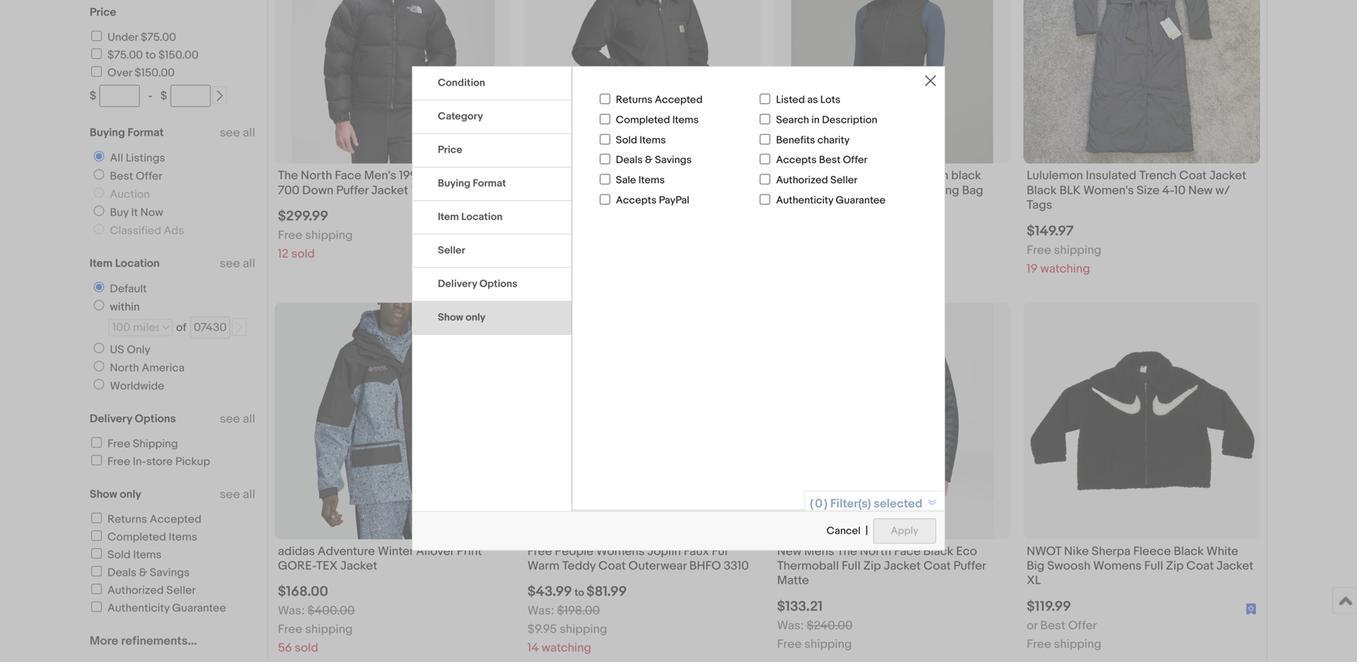 Task type: vqa. For each thing, say whether or not it's contained in the screenshot.


Task type: describe. For each thing, give the bounding box(es) containing it.
Under $75.00 checkbox
[[91, 31, 102, 41]]

0 vertical spatial returns accepted checkbox
[[600, 94, 610, 104]]

Deals & Savings checkbox
[[91, 566, 102, 577]]

guarantee for authenticity guarantee checkbox
[[836, 194, 886, 207]]

see all button for returns accepted
[[220, 488, 255, 502]]

lululemon insulated trench coat jacket black blk women's size 4-10 new w/ tags
[[1027, 169, 1247, 213]]

full inside new mens the north face black eco thermoball full zip jacket coat puffer matte
[[842, 559, 861, 574]]

accepts paypal
[[616, 194, 690, 207]]

$198.00
[[557, 604, 600, 619]]

items for completed items option
[[169, 531, 197, 545]]

within radio
[[94, 300, 104, 311]]

$299.99
[[278, 208, 329, 225]]

jacket inside new mens the north face black eco thermoball full zip jacket coat puffer matte
[[884, 559, 921, 574]]

$75.00 to $150.00 checkbox
[[91, 48, 102, 59]]

Sold Items checkbox
[[600, 134, 610, 144]]

all for item location
[[243, 257, 255, 271]]

adidas adventure winter allover print gore-tex jacket link
[[278, 544, 508, 578]]

joplin
[[648, 544, 681, 559]]

charity
[[818, 134, 850, 146]]

Apply submit
[[873, 519, 937, 544]]

1 vertical spatial north
[[110, 362, 139, 375]]

carhartt men's duck detroit winter jacket nwt 2020
[[528, 169, 720, 198]]

$108.99 free shipping 145 sold
[[528, 208, 603, 261]]

lululemon down for it all vest in black nwt size 6/ lululemon shopping bag link
[[777, 169, 1008, 202]]

0 horizontal spatial returns
[[107, 513, 147, 527]]

was: for $133.21
[[777, 619, 804, 633]]

1 vertical spatial item
[[90, 257, 113, 271]]

all listings link
[[87, 151, 168, 165]]

womens inside free people womens joplin faux fur warm teddy coat outerwear bhfo 3310
[[596, 544, 645, 559]]

all listings
[[110, 152, 165, 165]]

$81.99
[[587, 584, 627, 601]]

lululemon down for it all vest in black nwt size 6/ lululemon shopping bag
[[777, 169, 984, 198]]

free inside the $133.21 was: $240.00 free shipping
[[777, 637, 802, 652]]

0 horizontal spatial show only
[[90, 488, 141, 502]]

1 horizontal spatial item location
[[438, 211, 503, 223]]

1 vertical spatial item location
[[90, 257, 160, 271]]

0 horizontal spatial buying
[[90, 126, 125, 140]]

$ for minimum value 'text field'
[[90, 89, 96, 103]]

zip inside nwot nike sherpa fleece black white big swoosh womens full zip coat jacket xl
[[1166, 559, 1184, 574]]

us
[[110, 343, 124, 357]]

the inside the north face men's 1996 retro nuptse 700 down puffer jacket white black nwt
[[278, 169, 298, 183]]

condition
[[438, 77, 485, 89]]

offer inside 'link'
[[136, 170, 162, 183]]

free left in-
[[107, 455, 130, 469]]

bhfo
[[690, 559, 721, 574]]

0 horizontal spatial price
[[90, 6, 116, 19]]

free inside the $149.97 free shipping 19 watching
[[1027, 243, 1052, 258]]

see all for free shipping
[[220, 412, 255, 427]]

nwot nike sherpa fleece black white big swoosh womens full zip coat jacket xl link
[[1027, 544, 1257, 593]]

$400.00
[[308, 604, 355, 619]]

shipping inside $108.99 free shipping 145 sold
[[555, 228, 603, 243]]

outerwear
[[629, 559, 687, 574]]

black inside the north face men's 1996 retro nuptse 700 down puffer jacket white black nwt
[[446, 183, 476, 198]]

for
[[871, 169, 885, 183]]

tex
[[316, 559, 338, 574]]

nwt inside "lululemon down for it all vest in black nwt size 6/ lululemon shopping bag"
[[777, 183, 804, 198]]

search in description
[[776, 114, 878, 126]]

2 [object undefined] image from the top
[[1246, 604, 1257, 615]]

all
[[110, 152, 123, 165]]

0 vertical spatial buying format
[[90, 126, 164, 140]]

completed items link
[[89, 531, 197, 545]]

items for sold items option
[[640, 134, 666, 146]]

thermoball
[[777, 559, 839, 574]]

1 vertical spatial seller
[[438, 244, 465, 257]]

was: inside $43.99 to $81.99 was: $198.00 $9.95 shipping 14 watching
[[528, 604, 555, 619]]

listings
[[126, 152, 165, 165]]

adidas
[[278, 544, 315, 559]]

full inside nwot nike sherpa fleece black white big swoosh womens full zip coat jacket xl
[[1145, 559, 1164, 574]]

new mens the north face black eco thermoball full zip jacket coat puffer matte
[[777, 544, 986, 588]]

within
[[110, 301, 140, 314]]

sherpa
[[1092, 544, 1131, 559]]

0 horizontal spatial format
[[128, 126, 164, 140]]

warm
[[528, 559, 560, 574]]

under $75.00
[[107, 31, 176, 44]]

under
[[107, 31, 138, 44]]

Worldwide radio
[[94, 379, 104, 390]]

0 horizontal spatial options
[[135, 413, 176, 426]]

classified ads
[[110, 224, 184, 238]]

1 vertical spatial authorized seller checkbox
[[91, 584, 102, 595]]

1 horizontal spatial returns
[[616, 94, 653, 106]]

free shipping
[[107, 438, 178, 451]]

lululemon for lululemon down for it all vest in black nwt size 6/ lululemon shopping bag
[[777, 169, 834, 183]]

more refinements...
[[90, 634, 197, 649]]

authorized seller for authorized seller checkbox to the top
[[776, 174, 858, 187]]

lululemon down for it all vest in black nwt size 6/ lululemon shopping bag image
[[791, 0, 994, 164]]

fleece
[[1134, 544, 1171, 559]]

best inside best offer 'link'
[[110, 170, 133, 183]]

all inside "lululemon down for it all vest in black nwt size 6/ lululemon shopping bag"
[[898, 169, 910, 183]]

watching inside $43.99 to $81.99 was: $198.00 $9.95 shipping 14 watching
[[542, 641, 592, 656]]

authorized for authorized seller checkbox to the top
[[776, 174, 828, 187]]

north america
[[110, 362, 185, 375]]

accepts for accepts best offer
[[776, 154, 817, 167]]

authenticity for authenticity guarantee option
[[107, 602, 170, 616]]

-
[[148, 89, 152, 103]]

category
[[438, 110, 483, 123]]

in-
[[133, 455, 146, 469]]

0 horizontal spatial delivery options
[[90, 413, 176, 426]]

in inside "lululemon down for it all vest in black nwt size 6/ lululemon shopping bag"
[[939, 169, 949, 183]]

adventure
[[318, 544, 375, 559]]

deals & savings for deals & savings checkbox
[[107, 566, 190, 580]]

free inside "$168.00 was: $400.00 free shipping 56 sold"
[[278, 623, 303, 637]]

the north face men's 1996 retro nuptse 700 down puffer jacket white black nwt
[[278, 169, 505, 198]]

lots
[[821, 94, 841, 106]]

4-
[[1163, 183, 1175, 198]]

faux
[[684, 544, 709, 559]]

1 [object undefined] image from the top
[[1246, 602, 1257, 615]]

sold inside "$168.00 was: $400.00 free shipping 56 sold"
[[295, 641, 318, 656]]

items for the sale items option
[[639, 174, 665, 187]]

watching inside the $149.97 free shipping 19 watching
[[1041, 262, 1091, 276]]

$43.99 to $81.99 was: $198.00 $9.95 shipping 14 watching
[[528, 584, 627, 656]]

Maximum Value text field
[[170, 85, 211, 107]]

all for show only
[[243, 488, 255, 502]]

1 horizontal spatial options
[[480, 278, 518, 290]]

offer for or best offer free shipping
[[1069, 619, 1097, 633]]

US Only radio
[[94, 343, 104, 354]]

& for deals & savings option
[[645, 154, 653, 167]]

0 horizontal spatial show
[[90, 488, 117, 502]]

buy it now link
[[87, 206, 167, 220]]

fur
[[712, 544, 729, 559]]

description
[[822, 114, 878, 126]]

us only link
[[87, 343, 154, 357]]

default
[[110, 282, 147, 296]]

white inside the north face men's 1996 retro nuptse 700 down puffer jacket white black nwt
[[411, 183, 443, 198]]

shipping inside "$168.00 was: $400.00 free shipping 56 sold"
[[305, 623, 353, 637]]

cancel button
[[826, 518, 862, 545]]

allover
[[416, 544, 454, 559]]

nwot nike sherpa fleece black white big swoosh womens full zip coat jacket xl image
[[1024, 346, 1261, 496]]

$240.00
[[807, 619, 853, 633]]

see all for all listings
[[220, 126, 255, 140]]

jacket inside "carhartt men's duck detroit winter jacket nwt 2020"
[[528, 183, 565, 198]]

$108.99
[[528, 208, 577, 225]]

free inside $108.99 free shipping 145 sold
[[528, 228, 552, 243]]

see all for returns accepted
[[220, 488, 255, 502]]

Completed Items checkbox
[[600, 114, 610, 124]]

pickup
[[175, 455, 210, 469]]

carhartt
[[528, 169, 574, 183]]

it
[[131, 206, 138, 220]]

bag
[[962, 183, 984, 198]]

Authenticity Guarantee checkbox
[[760, 194, 771, 205]]

dialog containing condition
[[0, 0, 1358, 663]]

benefits charity
[[776, 134, 850, 146]]

$299.99 free shipping 12 sold
[[278, 208, 353, 261]]

Completed Items checkbox
[[91, 531, 102, 541]]

0 vertical spatial show
[[438, 312, 463, 324]]

men's inside the north face men's 1996 retro nuptse 700 down puffer jacket white black nwt
[[364, 169, 397, 183]]

0 horizontal spatial location
[[115, 257, 160, 271]]

Auction radio
[[94, 187, 104, 198]]

0 vertical spatial $75.00
[[141, 31, 176, 44]]

new inside new mens the north face black eco thermoball full zip jacket coat puffer matte
[[777, 544, 802, 559]]

1 horizontal spatial lululemon
[[848, 183, 904, 198]]

2020
[[596, 183, 625, 198]]

america
[[142, 362, 185, 375]]

north america link
[[87, 361, 188, 375]]

1 horizontal spatial item
[[438, 211, 459, 223]]

the north face men's 1996 retro nuptse 700 down puffer jacket white black nwt image
[[291, 0, 495, 164]]

items for sold items checkbox
[[133, 549, 162, 562]]

down inside the north face men's 1996 retro nuptse 700 down puffer jacket white black nwt
[[302, 183, 334, 198]]

free in-store pickup
[[107, 455, 210, 469]]

Classified Ads radio
[[94, 224, 104, 234]]

sold for sold items checkbox
[[107, 549, 131, 562]]

ads
[[164, 224, 184, 238]]

free inside "$299.99 free shipping 12 sold"
[[278, 228, 303, 243]]

authenticity for authenticity guarantee checkbox
[[776, 194, 834, 207]]

1 horizontal spatial only
[[466, 312, 486, 324]]

$ for maximum value text field
[[160, 89, 167, 103]]

or best offer free shipping
[[1027, 619, 1102, 652]]

1 vertical spatial format
[[473, 177, 506, 190]]

see for default
[[220, 257, 240, 271]]

see all button for all listings
[[220, 126, 255, 140]]

1 vertical spatial $150.00
[[135, 66, 175, 80]]

big
[[1027, 559, 1045, 574]]

eco
[[956, 544, 977, 559]]

us only
[[110, 343, 150, 357]]

winter inside "carhartt men's duck detroit winter jacket nwt 2020"
[[684, 169, 720, 183]]

free in-store pickup link
[[89, 455, 210, 469]]

0 vertical spatial authorized seller checkbox
[[760, 174, 771, 185]]

$75.00 to $150.00 link
[[89, 48, 199, 62]]

offer for accepts best offer
[[843, 154, 868, 167]]

authorized seller for authorized seller checkbox to the bottom
[[107, 584, 196, 598]]

carhartt men's duck detroit winter jacket nwt 2020 link
[[528, 169, 758, 202]]

1 vertical spatial delivery
[[90, 413, 132, 426]]

winter inside adidas adventure winter allover print gore-tex jacket
[[378, 544, 413, 559]]

3310
[[724, 559, 749, 574]]

1 vertical spatial returns accepted
[[107, 513, 202, 527]]

authenticity guarantee for authenticity guarantee option
[[107, 602, 226, 616]]

men's inside "carhartt men's duck detroit winter jacket nwt 2020"
[[577, 169, 609, 183]]

deals for deals & savings option
[[616, 154, 643, 167]]

sold items for sold items option
[[616, 134, 666, 146]]

zip inside new mens the north face black eco thermoball full zip jacket coat puffer matte
[[864, 559, 881, 574]]

best for accepts
[[819, 154, 841, 167]]

jacket inside nwot nike sherpa fleece black white big swoosh womens full zip coat jacket xl
[[1217, 559, 1254, 574]]

Listed as Lots checkbox
[[760, 94, 771, 104]]

nwt inside "carhartt men's duck detroit winter jacket nwt 2020"
[[567, 183, 594, 198]]

listed
[[776, 94, 805, 106]]

19
[[1027, 262, 1038, 276]]

shipping
[[133, 438, 178, 451]]

1 vertical spatial $75.00
[[107, 48, 143, 62]]

nwot nike sherpa fleece black white big swoosh womens full zip coat jacket xl
[[1027, 544, 1254, 588]]

sale items
[[616, 174, 665, 187]]



Task type: locate. For each thing, give the bounding box(es) containing it.
1 vertical spatial price
[[438, 144, 463, 156]]

0 horizontal spatial authorized seller
[[107, 584, 196, 598]]

item location down nuptse
[[438, 211, 503, 223]]

puffer inside the north face men's 1996 retro nuptse 700 down puffer jacket white black nwt
[[336, 183, 369, 198]]

it
[[888, 169, 895, 183]]

seller for authorized seller checkbox to the top
[[831, 174, 858, 187]]

was: down "$168.00"
[[278, 604, 305, 619]]

tab list
[[413, 67, 572, 335]]

1 horizontal spatial format
[[473, 177, 506, 190]]

accepts down sale items
[[616, 194, 657, 207]]

deals & savings for deals & savings option
[[616, 154, 692, 167]]

1 vertical spatial savings
[[150, 566, 190, 580]]

face inside the north face men's 1996 retro nuptse 700 down puffer jacket white black nwt
[[335, 169, 362, 183]]

authorized down accepts best offer
[[776, 174, 828, 187]]

authenticity guarantee
[[776, 194, 886, 207], [107, 602, 226, 616]]

worldwide link
[[87, 379, 168, 394]]

$150.00 down under $75.00
[[158, 48, 199, 62]]

coat inside new mens the north face black eco thermoball full zip jacket coat puffer matte
[[924, 559, 951, 574]]

seller for authorized seller checkbox to the bottom
[[166, 584, 196, 598]]

new right 10
[[1189, 183, 1213, 198]]

1 vertical spatial new
[[777, 544, 802, 559]]

2 horizontal spatial best
[[1041, 619, 1066, 633]]

lululemon down for
[[848, 183, 904, 198]]

now
[[140, 206, 163, 220]]

sold inside dialog
[[616, 134, 637, 146]]

authorized down 'deals & savings' link
[[107, 584, 164, 598]]

authenticity guarantee link
[[89, 602, 226, 616]]

submit price range image
[[214, 90, 225, 102]]

black left "eco"
[[924, 544, 954, 559]]

refinements...
[[121, 634, 197, 649]]

1 see from the top
[[220, 126, 240, 140]]

2 horizontal spatial nwt
[[777, 183, 804, 198]]

see all button for default
[[220, 257, 255, 271]]

sold inside "$299.99 free shipping 12 sold"
[[291, 247, 315, 261]]

all for delivery options
[[243, 412, 255, 427]]

sold for sold items option
[[616, 134, 637, 146]]

1 vertical spatial to
[[575, 587, 584, 600]]

new
[[1189, 183, 1213, 198], [777, 544, 802, 559]]

see for all listings
[[220, 126, 240, 140]]

4 see all from the top
[[220, 488, 255, 502]]

new inside lululemon insulated trench coat jacket black blk women's size 4-10 new w/ tags
[[1189, 183, 1213, 198]]

mens
[[805, 544, 835, 559]]

free inside or best offer free shipping
[[1027, 637, 1052, 652]]

retro
[[426, 169, 457, 183]]

shipping inside the $133.21 was: $240.00 free shipping
[[805, 637, 852, 652]]

offer down charity
[[843, 154, 868, 167]]

2 see from the top
[[220, 257, 240, 271]]

lululemon up blk
[[1027, 169, 1084, 183]]

completed items inside dialog
[[616, 114, 699, 126]]

men's left 1996
[[364, 169, 397, 183]]

1 vertical spatial watching
[[542, 641, 592, 656]]

1 vertical spatial show only
[[90, 488, 141, 502]]

1 horizontal spatial deals & savings
[[616, 154, 692, 167]]

6/
[[832, 183, 845, 198]]

0 horizontal spatial best
[[110, 170, 133, 183]]

3 nwt from the left
[[777, 183, 804, 198]]

1 vertical spatial in
[[939, 169, 949, 183]]

black down nuptse
[[446, 183, 476, 198]]

new up thermoball
[[777, 544, 802, 559]]

1 horizontal spatial completed
[[616, 114, 670, 126]]

price inside dialog
[[438, 144, 463, 156]]

1 size from the left
[[806, 183, 829, 198]]

Free In-store Pickup checkbox
[[91, 455, 102, 466]]

guarantee inside dialog
[[836, 194, 886, 207]]

0 horizontal spatial returns accepted checkbox
[[91, 513, 102, 524]]

of
[[176, 321, 186, 335]]

0 vertical spatial format
[[128, 126, 164, 140]]

delivery inside dialog
[[438, 278, 477, 290]]

swoosh
[[1048, 559, 1091, 574]]

authenticity guarantee down authorized seller link
[[107, 602, 226, 616]]

authenticity right authenticity guarantee checkbox
[[776, 194, 834, 207]]

shipping inside $43.99 to $81.99 was: $198.00 $9.95 shipping 14 watching
[[560, 623, 607, 637]]

item down retro
[[438, 211, 459, 223]]

1 vertical spatial sold items
[[107, 549, 162, 562]]

down right 700 in the left top of the page
[[302, 183, 334, 198]]

lululemon inside lululemon insulated trench coat jacket black blk women's size 4-10 new w/ tags
[[1027, 169, 1084, 183]]

2 vertical spatial north
[[860, 544, 892, 559]]

store
[[146, 455, 173, 469]]

0 vertical spatial accepted
[[655, 94, 703, 106]]

coat inside free people womens joplin faux fur warm teddy coat outerwear bhfo 3310
[[599, 559, 626, 574]]

1 full from the left
[[842, 559, 861, 574]]

accepts down benefits
[[776, 154, 817, 167]]

Best Offer radio
[[94, 169, 104, 180]]

accepted up detroit
[[655, 94, 703, 106]]

down
[[837, 169, 868, 183], [302, 183, 334, 198]]

authenticity guarantee for authenticity guarantee checkbox
[[776, 194, 886, 207]]

completed items right completed items checkbox
[[616, 114, 699, 126]]

14
[[528, 641, 539, 656]]

shipping inside or best offer free shipping
[[1054, 637, 1102, 652]]

was: down the $133.21
[[777, 619, 804, 633]]

see for free shipping
[[220, 412, 240, 427]]

nuptse
[[459, 169, 500, 183]]

Default radio
[[94, 282, 104, 293]]

returns accepted up detroit
[[616, 94, 703, 106]]

1 horizontal spatial men's
[[577, 169, 609, 183]]

deals & savings up detroit
[[616, 154, 692, 167]]

Free Shipping checkbox
[[91, 438, 102, 448]]

0 horizontal spatial north
[[110, 362, 139, 375]]

0 vertical spatial returns
[[616, 94, 653, 106]]

to inside $43.99 to $81.99 was: $198.00 $9.95 shipping 14 watching
[[575, 587, 584, 600]]

full
[[842, 559, 861, 574], [1145, 559, 1164, 574]]

savings for deals & savings checkbox
[[150, 566, 190, 580]]

puffer up "$299.99 free shipping 12 sold"
[[336, 183, 369, 198]]

0 vertical spatial the
[[278, 169, 298, 183]]

free people womens joplin faux fur warm teddy coat outerwear bhfo 3310
[[528, 544, 749, 574]]

$75.00 up $75.00 to $150.00
[[141, 31, 176, 44]]

0 horizontal spatial accepts
[[616, 194, 657, 207]]

see all button
[[220, 126, 255, 140], [220, 257, 255, 271], [220, 412, 255, 427], [220, 488, 255, 502]]

1 horizontal spatial watching
[[1041, 262, 1091, 276]]

free up "56"
[[278, 623, 303, 637]]

format
[[128, 126, 164, 140], [473, 177, 506, 190]]

offer inside dialog
[[843, 154, 868, 167]]

shipping down $108.99
[[555, 228, 603, 243]]

0 horizontal spatial $
[[90, 89, 96, 103]]

[object undefined] image
[[1246, 602, 1257, 615], [1246, 604, 1257, 615]]

sold right sold items checkbox
[[107, 549, 131, 562]]

was: for $168.00
[[278, 604, 305, 619]]

sold for $108.99
[[549, 247, 573, 261]]

size inside lululemon insulated trench coat jacket black blk women's size 4-10 new w/ tags
[[1137, 183, 1160, 198]]

guarantee up refinements...
[[172, 602, 226, 616]]

0 vertical spatial show only
[[438, 312, 486, 324]]

offer inside or best offer free shipping
[[1069, 619, 1097, 633]]

north up $299.99
[[301, 169, 332, 183]]

0 vertical spatial location
[[461, 211, 503, 223]]

tab list containing condition
[[413, 67, 572, 335]]

deals for deals & savings checkbox
[[107, 566, 137, 580]]

4 see all button from the top
[[220, 488, 255, 502]]

deals
[[616, 154, 643, 167], [107, 566, 137, 580]]

1 horizontal spatial returns accepted checkbox
[[600, 94, 610, 104]]

0 horizontal spatial sold items
[[107, 549, 162, 562]]

0 horizontal spatial accepted
[[150, 513, 202, 527]]

matte
[[777, 574, 809, 588]]

0 vertical spatial $150.00
[[158, 48, 199, 62]]

location down nuptse
[[461, 211, 503, 223]]

black inside new mens the north face black eco thermoball full zip jacket coat puffer matte
[[924, 544, 954, 559]]

north
[[301, 169, 332, 183], [110, 362, 139, 375], [860, 544, 892, 559]]

white inside nwot nike sherpa fleece black white big swoosh womens full zip coat jacket xl
[[1207, 544, 1239, 559]]

sold items
[[616, 134, 666, 146], [107, 549, 162, 562]]

Buy It Now radio
[[94, 206, 104, 216]]

& up authorized seller link
[[139, 566, 147, 580]]

$75.00 down under
[[107, 48, 143, 62]]

lululemon
[[777, 169, 834, 183], [1027, 169, 1084, 183], [848, 183, 904, 198]]

nwt right authenticity guarantee checkbox
[[777, 183, 804, 198]]

0 horizontal spatial sold
[[107, 549, 131, 562]]

xl
[[1027, 574, 1041, 588]]

1996
[[399, 169, 424, 183]]

nike
[[1064, 544, 1089, 559]]

1 men's from the left
[[364, 169, 397, 183]]

winter up paypal on the top of page
[[684, 169, 720, 183]]

completed items for completed items checkbox
[[616, 114, 699, 126]]

items for completed items checkbox
[[673, 114, 699, 126]]

see all for default
[[220, 257, 255, 271]]

0 vertical spatial sold items
[[616, 134, 666, 146]]

new mens the north face black eco thermoball full zip jacket coat puffer matte link
[[777, 544, 1008, 593]]

shipping down $149.97
[[1054, 243, 1102, 258]]

sold items right sold items option
[[616, 134, 666, 146]]

accepts best offer
[[776, 154, 868, 167]]

nwt left accepts paypal checkbox
[[567, 183, 594, 198]]

shopping
[[907, 183, 960, 198]]

$
[[90, 89, 96, 103], [160, 89, 167, 103]]

0 vertical spatial deals
[[616, 154, 643, 167]]

buying format right 1996
[[438, 177, 506, 190]]

1 vertical spatial white
[[1207, 544, 1239, 559]]

0 vertical spatial delivery options
[[438, 278, 518, 290]]

completed down "returns accepted" link
[[107, 531, 166, 545]]

free people womens joplin faux fur warm teddy coat outerwear bhfo 3310 link
[[528, 544, 758, 578]]

womens inside nwot nike sherpa fleece black white big swoosh womens full zip coat jacket xl
[[1094, 559, 1142, 574]]

price up under $75.00 checkbox
[[90, 6, 116, 19]]

best for or
[[1041, 619, 1066, 633]]

free up 19
[[1027, 243, 1052, 258]]

buying format inside dialog
[[438, 177, 506, 190]]

adidas adventure winter allover print gore-tex jacket image
[[275, 303, 512, 540]]

1 vertical spatial completed items
[[107, 531, 197, 545]]

0 horizontal spatial in
[[812, 114, 820, 126]]

0 horizontal spatial nwt
[[478, 183, 505, 198]]

0 vertical spatial authenticity
[[776, 194, 834, 207]]

see
[[220, 126, 240, 140], [220, 257, 240, 271], [220, 412, 240, 427], [220, 488, 240, 502]]

format up listings
[[128, 126, 164, 140]]

authenticity guarantee down accepts best offer
[[776, 194, 886, 207]]

lululemon for lululemon insulated trench coat jacket black blk women's size 4-10 new w/ tags
[[1027, 169, 1084, 183]]

0 vertical spatial new
[[1189, 183, 1213, 198]]

winter left allover
[[378, 544, 413, 559]]

down inside "lululemon down for it all vest in black nwt size 6/ lululemon shopping bag"
[[837, 169, 868, 183]]

free inside free people womens joplin faux fur warm teddy coat outerwear bhfo 3310
[[528, 544, 552, 559]]

10
[[1175, 183, 1186, 198]]

2 horizontal spatial lululemon
[[1027, 169, 1084, 183]]

adidas adventure winter allover print gore-tex jacket
[[278, 544, 482, 574]]

nwt down nuptse
[[478, 183, 505, 198]]

deals up duck
[[616, 154, 643, 167]]

1 see all from the top
[[220, 126, 255, 140]]

format right retro
[[473, 177, 506, 190]]

1 zip from the left
[[864, 559, 881, 574]]

3 see all from the top
[[220, 412, 255, 427]]

accepted
[[655, 94, 703, 106], [150, 513, 202, 527]]

in up benefits charity
[[812, 114, 820, 126]]

$ right -
[[160, 89, 167, 103]]

returns accepted checkbox up completed items option
[[91, 513, 102, 524]]

buying format up all listings link
[[90, 126, 164, 140]]

accepts for accepts paypal
[[616, 194, 657, 207]]

savings up authorized seller link
[[150, 566, 190, 580]]

$133.21 was: $240.00 free shipping
[[777, 599, 853, 652]]

3 see all button from the top
[[220, 412, 255, 427]]

0 horizontal spatial puffer
[[336, 183, 369, 198]]

classified
[[110, 224, 161, 238]]

as
[[808, 94, 818, 106]]

face down the apply submit
[[894, 544, 921, 559]]

1 vertical spatial deals & savings
[[107, 566, 190, 580]]

Sold Items checkbox
[[91, 549, 102, 559]]

1 horizontal spatial savings
[[655, 154, 692, 167]]

0 horizontal spatial the
[[278, 169, 298, 183]]

1 horizontal spatial face
[[894, 544, 921, 559]]

$ down over $150.00 option
[[90, 89, 96, 103]]

shipping down $240.00
[[805, 637, 852, 652]]

deals & savings link
[[89, 566, 190, 580]]

1 horizontal spatial winter
[[684, 169, 720, 183]]

authorized for authorized seller checkbox to the bottom
[[107, 584, 164, 598]]

$75.00
[[141, 31, 176, 44], [107, 48, 143, 62]]

completed right completed items checkbox
[[616, 114, 670, 126]]

offer
[[843, 154, 868, 167], [136, 170, 162, 183], [1069, 619, 1097, 633]]

over $150.00
[[107, 66, 175, 80]]

down up 6/
[[837, 169, 868, 183]]

1 horizontal spatial nwt
[[567, 183, 594, 198]]

2 horizontal spatial offer
[[1069, 619, 1097, 633]]

0 horizontal spatial deals & savings
[[107, 566, 190, 580]]

authorized seller checkbox up authenticity guarantee checkbox
[[760, 174, 771, 185]]

women's
[[1084, 183, 1134, 198]]

2 $ from the left
[[160, 89, 167, 103]]

0 horizontal spatial guarantee
[[172, 602, 226, 616]]

Authorized Seller checkbox
[[760, 174, 771, 185], [91, 584, 102, 595]]

shipping inside "$299.99 free shipping 12 sold"
[[305, 228, 353, 243]]

2 vertical spatial offer
[[1069, 619, 1097, 633]]

go image
[[233, 322, 245, 334]]

was: inside "$168.00 was: $400.00 free shipping 56 sold"
[[278, 604, 305, 619]]

north down the apply submit
[[860, 544, 892, 559]]

see all
[[220, 126, 255, 140], [220, 257, 255, 271], [220, 412, 255, 427], [220, 488, 255, 502]]

carhartt men's duck detroit winter jacket nwt 2020 image
[[557, 0, 729, 164]]

0 horizontal spatial new
[[777, 544, 802, 559]]

authorized seller
[[776, 174, 858, 187], [107, 584, 196, 598]]

guarantee
[[836, 194, 886, 207], [172, 602, 226, 616]]

puffer down "eco"
[[954, 559, 986, 574]]

price up retro
[[438, 144, 463, 156]]

shipping down $119.99
[[1054, 637, 1102, 652]]

0 vertical spatial winter
[[684, 169, 720, 183]]

1 horizontal spatial zip
[[1166, 559, 1184, 574]]

best offer
[[110, 170, 162, 183]]

sale
[[616, 174, 636, 187]]

1 horizontal spatial &
[[645, 154, 653, 167]]

sold right 145
[[549, 247, 573, 261]]

$149.97 free shipping 19 watching
[[1027, 223, 1102, 276]]

1 vertical spatial best
[[110, 170, 133, 183]]

0 vertical spatial only
[[466, 312, 486, 324]]

offer down $119.99
[[1069, 619, 1097, 633]]

sold right "56"
[[295, 641, 318, 656]]

white down retro
[[411, 183, 443, 198]]

0 horizontal spatial white
[[411, 183, 443, 198]]

returns accepted up completed items link
[[107, 513, 202, 527]]

0 vertical spatial seller
[[831, 174, 858, 187]]

buying right 1996
[[438, 177, 471, 190]]

free right free shipping checkbox
[[107, 438, 130, 451]]

1 horizontal spatial authenticity guarantee
[[776, 194, 886, 207]]

sold inside $108.99 free shipping 145 sold
[[549, 247, 573, 261]]

search
[[776, 114, 809, 126]]

Returns Accepted checkbox
[[600, 94, 610, 104], [91, 513, 102, 524]]

0 horizontal spatial face
[[335, 169, 362, 183]]

0 vertical spatial returns accepted
[[616, 94, 703, 106]]

0 vertical spatial options
[[480, 278, 518, 290]]

4 see from the top
[[220, 488, 240, 502]]

2 zip from the left
[[1166, 559, 1184, 574]]

07430 text field
[[190, 317, 230, 339]]

0 horizontal spatial down
[[302, 183, 334, 198]]

best up "auction" link
[[110, 170, 133, 183]]

see for returns accepted
[[220, 488, 240, 502]]

to for $81.99
[[575, 587, 584, 600]]

delivery options
[[438, 278, 518, 290], [90, 413, 176, 426]]

1 vertical spatial buying
[[438, 177, 471, 190]]

lululemon insulated trench coat jacket black blk women's size 4-10 new w/ tags image
[[1024, 0, 1261, 164]]

in up shopping
[[939, 169, 949, 183]]

dialog
[[0, 0, 1358, 663]]

2 see all button from the top
[[220, 257, 255, 271]]

watching right 19
[[1041, 262, 1091, 276]]

Over $150.00 checkbox
[[91, 66, 102, 77]]

savings
[[655, 154, 692, 167], [150, 566, 190, 580]]

$75.00 to $150.00
[[107, 48, 199, 62]]

authorized seller down accepts best offer
[[776, 174, 858, 187]]

completed for completed items option
[[107, 531, 166, 545]]

3 see from the top
[[220, 412, 240, 427]]

North America radio
[[94, 361, 104, 372]]

1 vertical spatial puffer
[[954, 559, 986, 574]]

sold items for sold items checkbox
[[107, 549, 162, 562]]

authorized
[[776, 174, 828, 187], [107, 584, 164, 598]]

1 nwt from the left
[[478, 183, 505, 198]]

shipping inside the $149.97 free shipping 19 watching
[[1054, 243, 1102, 258]]

Deals & Savings checkbox
[[600, 154, 610, 165]]

accepted up completed items link
[[150, 513, 202, 527]]

Minimum Value text field
[[100, 85, 140, 107]]

tab list inside dialog
[[413, 67, 572, 335]]

womens up outerwear
[[596, 544, 645, 559]]

1 vertical spatial only
[[120, 488, 141, 502]]

paypal
[[659, 194, 690, 207]]

1 horizontal spatial in
[[939, 169, 949, 183]]

see all button for free shipping
[[220, 412, 255, 427]]

puffer inside new mens the north face black eco thermoball full zip jacket coat puffer matte
[[954, 559, 986, 574]]

item location up default
[[90, 257, 160, 271]]

1 horizontal spatial deals
[[616, 154, 643, 167]]

best inside dialog
[[819, 154, 841, 167]]

Accepts PayPal checkbox
[[600, 194, 610, 205]]

1 horizontal spatial show only
[[438, 312, 486, 324]]

auction
[[110, 188, 150, 202]]

free people womens joplin faux fur warm teddy coat outerwear bhfo 3310 image
[[524, 303, 761, 540]]

nwt inside the north face men's 1996 retro nuptse 700 down puffer jacket white black nwt
[[478, 183, 505, 198]]

white right fleece
[[1207, 544, 1239, 559]]

Sale Items checkbox
[[600, 174, 610, 185]]

0 horizontal spatial men's
[[364, 169, 397, 183]]

location inside dialog
[[461, 211, 503, 223]]

sold for $299.99
[[291, 247, 315, 261]]

700
[[278, 183, 300, 198]]

to down under $75.00
[[146, 48, 156, 62]]

sold items inside dialog
[[616, 134, 666, 146]]

& for deals & savings checkbox
[[139, 566, 147, 580]]

under $75.00 link
[[89, 31, 176, 44]]

deals inside dialog
[[616, 154, 643, 167]]

1 vertical spatial &
[[139, 566, 147, 580]]

black
[[952, 169, 982, 183]]

face
[[335, 169, 362, 183], [894, 544, 921, 559]]

black up tags
[[1027, 183, 1057, 198]]

jacket inside the north face men's 1996 retro nuptse 700 down puffer jacket white black nwt
[[371, 183, 408, 198]]

face left 1996
[[335, 169, 362, 183]]

coat inside lululemon insulated trench coat jacket black blk women's size 4-10 new w/ tags
[[1180, 169, 1207, 183]]

$133.21
[[777, 599, 823, 616]]

sold
[[616, 134, 637, 146], [107, 549, 131, 562]]

2 see all from the top
[[220, 257, 255, 271]]

classified ads link
[[87, 224, 187, 238]]

Benefits charity checkbox
[[760, 134, 771, 144]]

blk
[[1060, 183, 1081, 198]]

the down cancel
[[837, 544, 857, 559]]

new mens the north face black eco thermoball full zip jacket coat puffer matte image
[[774, 303, 1011, 540]]

2 men's from the left
[[577, 169, 609, 183]]

the inside new mens the north face black eco thermoball full zip jacket coat puffer matte
[[837, 544, 857, 559]]

sold right sold items option
[[616, 134, 637, 146]]

in
[[812, 114, 820, 126], [939, 169, 949, 183]]

north inside the north face men's 1996 retro nuptse 700 down puffer jacket white black nwt
[[301, 169, 332, 183]]

completed items down "returns accepted" link
[[107, 531, 197, 545]]

Search in Description checkbox
[[760, 114, 771, 124]]

2 nwt from the left
[[567, 183, 594, 198]]

white
[[411, 183, 443, 198], [1207, 544, 1239, 559]]

free up warm
[[528, 544, 552, 559]]

Authenticity Guarantee checkbox
[[91, 602, 102, 613]]

coat inside nwot nike sherpa fleece black white big swoosh womens full zip coat jacket xl
[[1187, 559, 1214, 574]]

size inside "lululemon down for it all vest in black nwt size 6/ lululemon shopping bag"
[[806, 183, 829, 198]]

0 vertical spatial watching
[[1041, 262, 1091, 276]]

0 horizontal spatial winter
[[378, 544, 413, 559]]

1 horizontal spatial offer
[[843, 154, 868, 167]]

$119.99
[[1027, 599, 1072, 616]]

0 vertical spatial authorized
[[776, 174, 828, 187]]

savings for deals & savings option
[[655, 154, 692, 167]]

seller down retro
[[438, 244, 465, 257]]

0 horizontal spatial only
[[120, 488, 141, 502]]

authenticity
[[776, 194, 834, 207], [107, 602, 170, 616]]

0 vertical spatial savings
[[655, 154, 692, 167]]

1 vertical spatial returns accepted checkbox
[[91, 513, 102, 524]]

all for buying format
[[243, 126, 255, 140]]

1 horizontal spatial womens
[[1094, 559, 1142, 574]]

authorized inside dialog
[[776, 174, 828, 187]]

best inside or best offer free shipping
[[1041, 619, 1066, 633]]

0 horizontal spatial authenticity guarantee
[[107, 602, 226, 616]]

1 horizontal spatial delivery options
[[438, 278, 518, 290]]

full down cancel 'button'
[[842, 559, 861, 574]]

black inside lululemon insulated trench coat jacket black blk women's size 4-10 new w/ tags
[[1027, 183, 1057, 198]]

close image
[[925, 75, 937, 86]]

completed for completed items checkbox
[[616, 114, 670, 126]]

jacket inside lululemon insulated trench coat jacket black blk women's size 4-10 new w/ tags
[[1210, 169, 1247, 183]]

location up default
[[115, 257, 160, 271]]

returns accepted checkbox up completed items checkbox
[[600, 94, 610, 104]]

to for $150.00
[[146, 48, 156, 62]]

size left 6/
[[806, 183, 829, 198]]

free down the $133.21
[[777, 637, 802, 652]]

options
[[480, 278, 518, 290], [135, 413, 176, 426]]

nwot
[[1027, 544, 1062, 559]]

shipping down $400.00
[[305, 623, 353, 637]]

2 full from the left
[[1145, 559, 1164, 574]]

black inside nwot nike sherpa fleece black white big swoosh womens full zip coat jacket xl
[[1174, 544, 1204, 559]]

face inside new mens the north face black eco thermoball full zip jacket coat puffer matte
[[894, 544, 921, 559]]

offer down listings
[[136, 170, 162, 183]]

Accepts Best Offer checkbox
[[760, 154, 771, 165]]

sold right the 12
[[291, 247, 315, 261]]

1 vertical spatial face
[[894, 544, 921, 559]]

1 horizontal spatial authorized seller
[[776, 174, 858, 187]]

1 see all button from the top
[[220, 126, 255, 140]]

deals down sold items link
[[107, 566, 137, 580]]

completed items for completed items option
[[107, 531, 197, 545]]

0 vertical spatial guarantee
[[836, 194, 886, 207]]

0 horizontal spatial completed items
[[107, 531, 197, 545]]

1 $ from the left
[[90, 89, 96, 103]]

only
[[466, 312, 486, 324], [120, 488, 141, 502]]

buy
[[110, 206, 129, 220]]

north inside new mens the north face black eco thermoball full zip jacket coat puffer matte
[[860, 544, 892, 559]]

All Listings radio
[[94, 151, 104, 162]]

jacket inside adidas adventure winter allover print gore-tex jacket
[[340, 559, 377, 574]]

was: inside the $133.21 was: $240.00 free shipping
[[777, 619, 804, 633]]

1 horizontal spatial sold
[[616, 134, 637, 146]]

guarantee for authenticity guarantee option
[[172, 602, 226, 616]]

print
[[457, 544, 482, 559]]

returns up duck
[[616, 94, 653, 106]]

north up worldwide link
[[110, 362, 139, 375]]

buying up all listings option
[[90, 126, 125, 140]]

returns up completed items link
[[107, 513, 147, 527]]

seller
[[831, 174, 858, 187], [438, 244, 465, 257], [166, 584, 196, 598]]

buy it now
[[110, 206, 163, 220]]

2 size from the left
[[1137, 183, 1160, 198]]



